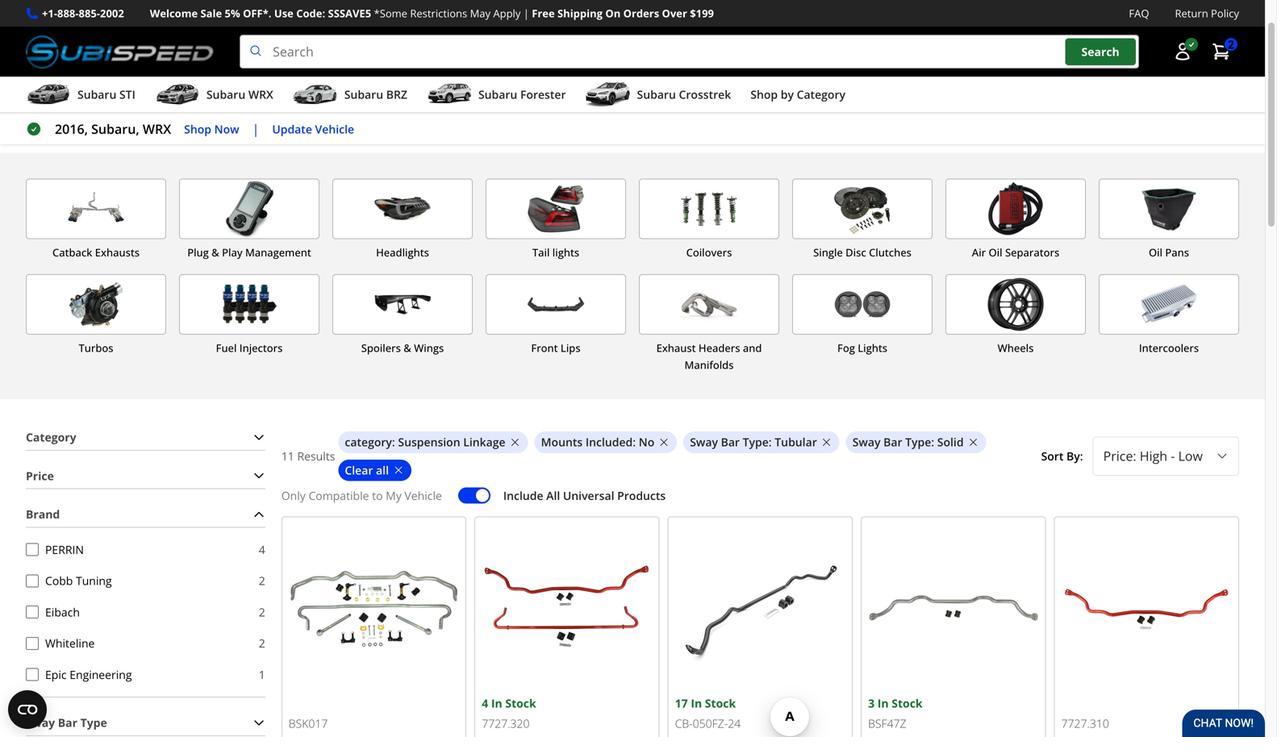 Task type: describe. For each thing, give the bounding box(es) containing it.
whiteline
[[45, 636, 95, 651]]

lights
[[858, 341, 888, 355]]

/
[[52, 90, 56, 107]]

11
[[281, 449, 294, 464]]

manifolds
[[685, 358, 734, 372]]

catback
[[52, 245, 92, 260]]

Whiteline button
[[26, 637, 39, 650]]

$199
[[690, 6, 714, 21]]

Cobb Tuning button
[[26, 575, 39, 588]]

wheels image
[[947, 275, 1085, 334]]

888-
[[57, 6, 79, 21]]

injectors
[[239, 341, 283, 355]]

shop now link
[[184, 120, 239, 138]]

fuel injectors
[[216, 341, 283, 355]]

subaru for 2016 subaru wrx parts & accessories
[[75, 121, 144, 147]]

a subaru wrx thumbnail image image
[[155, 82, 200, 107]]

subaru brz button
[[293, 80, 407, 112]]

subaru for subaru crosstrek
[[637, 87, 676, 102]]

plug
[[187, 245, 209, 260]]

fog lights
[[838, 341, 888, 355]]

forester
[[520, 87, 566, 102]]

intercoolers
[[1139, 341, 1199, 355]]

subaru wrx
[[206, 87, 273, 102]]

crosstrek
[[679, 87, 731, 102]]

3
[[868, 696, 875, 711]]

over
[[662, 6, 687, 21]]

2 for whiteline
[[259, 636, 265, 651]]

+1-
[[42, 6, 57, 21]]

cobb subaru front sway bar 24mm - 2 position adjustable - 2015-2021 subaru wrx image
[[675, 524, 846, 695]]

welcome sale 5% off*. use code: sssave5 *some restrictions may apply | free shipping on orders over $199
[[150, 6, 714, 21]]

subaru brz
[[344, 87, 407, 102]]

subaru for subaru sti
[[77, 87, 116, 102]]

2016 subaru wrx link
[[69, 92, 166, 106]]

stock for 7727.320
[[505, 696, 536, 711]]

update vehicle
[[272, 121, 354, 137]]

coilovers button
[[639, 179, 780, 261]]

2 inside button
[[1228, 37, 1235, 52]]

include all universal products
[[503, 488, 666, 503]]

2 oil from the left
[[1149, 245, 1163, 260]]

button image
[[1173, 42, 1193, 61]]

clear all
[[345, 463, 389, 478]]

code:
[[296, 6, 325, 21]]

in for 17
[[691, 696, 702, 711]]

bar for tubular
[[721, 435, 740, 450]]

tail lights image
[[487, 180, 625, 239]]

sort by:
[[1041, 449, 1083, 464]]

universal
[[563, 488, 615, 503]]

lights
[[553, 245, 580, 260]]

suspension
[[398, 435, 460, 450]]

oil pans button
[[1099, 179, 1240, 261]]

subaru for subaru forester
[[479, 87, 518, 102]]

wheels
[[998, 341, 1034, 355]]

tail lights button
[[486, 179, 626, 261]]

tail lights
[[533, 245, 580, 260]]

2 for eibach
[[259, 605, 265, 620]]

engineering
[[70, 667, 132, 683]]

front lips image
[[487, 275, 625, 334]]

2 : from the left
[[633, 435, 636, 450]]

fuel injectors button
[[179, 274, 320, 374]]

7727.310 link
[[1054, 517, 1240, 738]]

shop by category
[[751, 87, 846, 102]]

faq
[[1129, 6, 1150, 21]]

by
[[781, 87, 794, 102]]

tuning
[[76, 573, 112, 589]]

shop for shop now
[[184, 121, 211, 137]]

shop now
[[184, 121, 239, 137]]

return policy link
[[1175, 5, 1240, 22]]

coilovers image
[[640, 180, 779, 239]]

2 for cobb tuning
[[259, 573, 265, 589]]

sti
[[119, 87, 135, 102]]

stock for bsf47z
[[892, 696, 923, 711]]

intercoolers button
[[1099, 274, 1240, 374]]

products
[[617, 488, 666, 503]]

7727.320
[[482, 716, 530, 732]]

open widget image
[[8, 691, 47, 730]]

eibach
[[45, 605, 80, 620]]

disc
[[846, 245, 866, 260]]

1 horizontal spatial vehicle
[[405, 488, 442, 503]]

brand button
[[26, 502, 265, 527]]

catback exhausts
[[52, 245, 140, 260]]

2002
[[100, 6, 124, 21]]

bsk017
[[289, 716, 328, 732]]

category for category
[[26, 430, 76, 445]]

wings
[[414, 341, 444, 355]]

cb-
[[675, 716, 693, 732]]

Select... button
[[1093, 437, 1240, 476]]

accessories
[[268, 121, 380, 147]]

17
[[675, 696, 688, 711]]

exhaust headers and manifolds image
[[640, 275, 779, 334]]

single disc clutches image
[[793, 180, 932, 239]]

sale
[[201, 6, 222, 21]]

subaru sti button
[[26, 80, 135, 112]]

subaru for subaru wrx
[[206, 87, 246, 102]]

a subaru brz thumbnail image image
[[293, 82, 338, 107]]

linkage
[[463, 435, 506, 450]]

only compatible to my vehicle
[[281, 488, 442, 503]]

bar for solid
[[884, 435, 903, 450]]

single disc clutches
[[814, 245, 912, 260]]

Eibach button
[[26, 606, 39, 619]]

use
[[274, 6, 294, 21]]

7727.310
[[1062, 716, 1109, 732]]

4 for 4
[[259, 542, 265, 557]]

and
[[743, 341, 762, 355]]

wrx for 2016 subaru wrx
[[134, 92, 153, 106]]

subaru for subaru brz
[[344, 87, 383, 102]]

category
[[797, 87, 846, 102]]

cobb
[[45, 573, 73, 589]]

front
[[531, 341, 558, 355]]

search input field
[[240, 35, 1139, 69]]

headlights
[[376, 245, 429, 260]]

mounts included : no
[[541, 435, 655, 450]]

headlights button
[[332, 179, 473, 261]]

4 : from the left
[[932, 435, 935, 450]]

separators
[[1005, 245, 1060, 260]]

1 horizontal spatial &
[[249, 121, 263, 147]]

wrx for 2016 subaru wrx parts & accessories
[[149, 121, 188, 147]]

air
[[972, 245, 986, 260]]

sway bar type : tubular
[[690, 435, 817, 450]]

subaru wrx button
[[155, 80, 273, 112]]

turbos image
[[27, 275, 165, 334]]

type for solid
[[906, 435, 932, 450]]

catback exhausts image
[[27, 180, 165, 239]]

sort
[[1041, 449, 1064, 464]]

plug & play management
[[187, 245, 311, 260]]



Task type: locate. For each thing, give the bounding box(es) containing it.
subaru inside dropdown button
[[637, 87, 676, 102]]

4
[[259, 542, 265, 557], [482, 696, 488, 711]]

2016 down /
[[26, 121, 70, 147]]

headlights image
[[333, 180, 472, 239]]

off*.
[[243, 6, 272, 21]]

type
[[743, 435, 769, 450], [906, 435, 932, 450], [80, 715, 107, 731]]

sway for sway bar type : tubular
[[690, 435, 718, 450]]

1 in from the left
[[491, 696, 503, 711]]

compatible
[[309, 488, 369, 503]]

type down epic engineering
[[80, 715, 107, 731]]

in right 3
[[878, 696, 889, 711]]

2 horizontal spatial type
[[906, 435, 932, 450]]

a subaru forester thumbnail image image
[[427, 82, 472, 107]]

0 vertical spatial subaru
[[96, 92, 131, 106]]

shipping
[[558, 6, 603, 21]]

category inside dropdown button
[[26, 430, 76, 445]]

|
[[524, 6, 529, 21], [252, 120, 259, 138]]

2 horizontal spatial bar
[[884, 435, 903, 450]]

parts
[[193, 121, 243, 147]]

0 horizontal spatial &
[[212, 245, 219, 260]]

subaru crosstrek button
[[585, 80, 731, 112]]

bar inside dropdown button
[[58, 715, 77, 731]]

1 stock from the left
[[505, 696, 536, 711]]

3 subaru from the left
[[344, 87, 383, 102]]

sway right tubular
[[853, 435, 881, 450]]

turbos button
[[26, 274, 166, 374]]

: left no
[[633, 435, 636, 450]]

sway bar type button
[[26, 711, 265, 736]]

0 horizontal spatial bar
[[58, 715, 77, 731]]

solid
[[938, 435, 964, 450]]

1 horizontal spatial stock
[[705, 696, 736, 711]]

2 subaru from the left
[[206, 87, 246, 102]]

0 horizontal spatial 4
[[259, 542, 265, 557]]

2 vertical spatial &
[[404, 341, 411, 355]]

subispeed logo image
[[26, 35, 214, 69]]

2016,
[[55, 120, 88, 138]]

spoilers & wings image
[[333, 275, 472, 334]]

stock inside 3 in stock bsf47z
[[892, 696, 923, 711]]

+1-888-885-2002
[[42, 6, 124, 21]]

Epic Engineering button
[[26, 669, 39, 682]]

2016
[[69, 92, 93, 106], [26, 121, 70, 147]]

0 horizontal spatial wrx
[[143, 120, 171, 138]]

1 horizontal spatial 4
[[482, 696, 488, 711]]

0 vertical spatial shop
[[751, 87, 778, 102]]

sway inside dropdown button
[[26, 715, 55, 731]]

whiteline front and rear sway bar kit w/endlinks - 2015-2021 subaru wrx image
[[289, 524, 459, 695]]

subaru left brz at the top left of the page
[[344, 87, 383, 102]]

& left wings
[[404, 341, 411, 355]]

4 subaru from the left
[[479, 87, 518, 102]]

in up 7727.320 on the left of the page
[[491, 696, 503, 711]]

1 vertical spatial wrx
[[149, 121, 188, 147]]

fog lights button
[[792, 274, 933, 374]]

exhaust headers and manifolds button
[[639, 274, 780, 374]]

category : suspension linkage
[[345, 435, 506, 450]]

subaru down 2016 subaru wrx
[[75, 121, 144, 147]]

category up price
[[26, 430, 76, 445]]

shop for shop by category
[[751, 87, 778, 102]]

eibach anti roll 25mm front sway bar kit - 2015+ wrx image
[[1062, 524, 1232, 695]]

2 horizontal spatial in
[[878, 696, 889, 711]]

return
[[1175, 6, 1209, 21]]

air oil separators image
[[947, 180, 1085, 239]]

1 vertical spatial wrx
[[143, 120, 171, 138]]

tail
[[533, 245, 550, 260]]

price button
[[26, 464, 265, 489]]

1 : from the left
[[392, 435, 395, 450]]

2 button
[[1204, 36, 1240, 68]]

0 horizontal spatial vehicle
[[315, 121, 354, 137]]

wrx down a subaru wrx thumbnail image
[[149, 121, 188, 147]]

to
[[372, 488, 383, 503]]

1 horizontal spatial bar
[[721, 435, 740, 450]]

2 in from the left
[[878, 696, 889, 711]]

stock up 7727.320 on the left of the page
[[505, 696, 536, 711]]

1 vertical spatial 4
[[482, 696, 488, 711]]

subaru right a subaru crosstrek thumbnail image
[[637, 87, 676, 102]]

1 horizontal spatial sway
[[690, 435, 718, 450]]

wrx up update
[[248, 87, 273, 102]]

1 horizontal spatial oil
[[1149, 245, 1163, 260]]

2 stock from the left
[[892, 696, 923, 711]]

4 inside 4 in stock 7727.320
[[482, 696, 488, 711]]

0 vertical spatial wrx
[[134, 92, 153, 106]]

sway down epic engineering button
[[26, 715, 55, 731]]

search
[[1082, 44, 1120, 59]]

type left tubular
[[743, 435, 769, 450]]

wrx inside dropdown button
[[248, 87, 273, 102]]

2016 for 2016 subaru wrx
[[69, 92, 93, 106]]

headers
[[699, 341, 740, 355]]

bar right open widget image
[[58, 715, 77, 731]]

brz
[[386, 87, 407, 102]]

cobb tuning
[[45, 573, 112, 589]]

vehicle down subaru brz 'dropdown button'
[[315, 121, 354, 137]]

select... image
[[1216, 450, 1229, 463]]

exhaust
[[657, 341, 696, 355]]

1 subaru from the left
[[77, 87, 116, 102]]

vehicle right my
[[405, 488, 442, 503]]

fog lights image
[[793, 275, 932, 334]]

update vehicle button
[[272, 120, 354, 138]]

intercoolers image
[[1100, 275, 1239, 334]]

include
[[503, 488, 544, 503]]

results
[[297, 449, 335, 464]]

1 vertical spatial subaru
[[75, 121, 144, 147]]

category for category : suspension linkage
[[345, 435, 392, 450]]

3 in from the left
[[691, 696, 702, 711]]

0 horizontal spatial in
[[491, 696, 503, 711]]

2016, subaru, wrx
[[55, 120, 171, 138]]

& left 'play'
[[212, 245, 219, 260]]

0 horizontal spatial category
[[26, 430, 76, 445]]

catback exhausts button
[[26, 179, 166, 261]]

subaru left forester
[[479, 87, 518, 102]]

0 vertical spatial 2016
[[69, 92, 93, 106]]

stock up bsf47z at the right of the page
[[892, 696, 923, 711]]

1 vertical spatial 2016
[[26, 121, 70, 147]]

stock up 050fz-
[[705, 696, 736, 711]]

stock inside 17 in stock cb-050fz-24
[[705, 696, 736, 711]]

in inside 17 in stock cb-050fz-24
[[691, 696, 702, 711]]

3 : from the left
[[769, 435, 772, 450]]

in
[[491, 696, 503, 711], [878, 696, 889, 711], [691, 696, 702, 711]]

0 horizontal spatial |
[[252, 120, 259, 138]]

subaru crosstrek
[[637, 87, 731, 102]]

4 for 4 in stock 7727.320
[[482, 696, 488, 711]]

2 horizontal spatial &
[[404, 341, 411, 355]]

epic engineering
[[45, 667, 132, 683]]

wrx down a subaru wrx thumbnail image
[[143, 120, 171, 138]]

stock for cb-050fz-24
[[705, 696, 736, 711]]

*some
[[374, 6, 408, 21]]

2016 subaru wrx parts & accessories
[[26, 121, 380, 147]]

oil pans
[[1149, 245, 1190, 260]]

: left solid
[[932, 435, 935, 450]]

spoilers & wings button
[[332, 274, 473, 374]]

& for plug
[[212, 245, 219, 260]]

& for spoilers
[[404, 341, 411, 355]]

shop left by
[[751, 87, 778, 102]]

subaru left sti
[[77, 87, 116, 102]]

1 vertical spatial vehicle
[[405, 488, 442, 503]]

play
[[222, 245, 243, 260]]

oil left pans
[[1149, 245, 1163, 260]]

oil right air
[[989, 245, 1003, 260]]

category up clear all
[[345, 435, 392, 450]]

: left tubular
[[769, 435, 772, 450]]

in inside 4 in stock 7727.320
[[491, 696, 503, 711]]

5 subaru from the left
[[637, 87, 676, 102]]

1 horizontal spatial wrx
[[248, 87, 273, 102]]

sway right no
[[690, 435, 718, 450]]

in for 4
[[491, 696, 503, 711]]

clutches
[[869, 245, 912, 260]]

a subaru crosstrek thumbnail image image
[[585, 82, 631, 107]]

search button
[[1066, 38, 1136, 65]]

vehicle inside button
[[315, 121, 354, 137]]

0 horizontal spatial sway
[[26, 715, 55, 731]]

1 horizontal spatial category
[[345, 435, 392, 450]]

& inside "button"
[[404, 341, 411, 355]]

a subaru sti thumbnail image image
[[26, 82, 71, 107]]

bar left solid
[[884, 435, 903, 450]]

0 horizontal spatial type
[[80, 715, 107, 731]]

sway bar type : solid
[[853, 435, 964, 450]]

0 vertical spatial vehicle
[[315, 121, 354, 137]]

0 vertical spatial &
[[249, 121, 263, 147]]

apply
[[493, 6, 521, 21]]

eibach anti roll front and rear sway bar kit - 2015+ wrx image
[[482, 524, 653, 695]]

& right now
[[249, 121, 263, 147]]

fog
[[838, 341, 855, 355]]

+1-888-885-2002 link
[[42, 5, 124, 22]]

subaru inside 'dropdown button'
[[344, 87, 383, 102]]

whiteline 26mm front sway bar - 2015-2021 subaru wrx image
[[868, 524, 1039, 695]]

5%
[[225, 6, 240, 21]]

free
[[532, 6, 555, 21]]

PERRIN button
[[26, 544, 39, 557]]

stock
[[505, 696, 536, 711], [892, 696, 923, 711], [705, 696, 736, 711]]

category
[[26, 430, 76, 445], [345, 435, 392, 450]]

bar
[[721, 435, 740, 450], [884, 435, 903, 450], [58, 715, 77, 731]]

subaru inside dropdown button
[[479, 87, 518, 102]]

type inside dropdown button
[[80, 715, 107, 731]]

: left suspension
[[392, 435, 395, 450]]

1 oil from the left
[[989, 245, 1003, 260]]

1 vertical spatial &
[[212, 245, 219, 260]]

shop left now
[[184, 121, 211, 137]]

0 horizontal spatial oil
[[989, 245, 1003, 260]]

0 horizontal spatial shop
[[184, 121, 211, 137]]

exhausts
[[95, 245, 140, 260]]

0 vertical spatial |
[[524, 6, 529, 21]]

in right '17' at the right of the page
[[691, 696, 702, 711]]

spoilers & wings
[[361, 341, 444, 355]]

1 horizontal spatial type
[[743, 435, 769, 450]]

2016 for 2016 subaru wrx parts & accessories
[[26, 121, 70, 147]]

fuel
[[216, 341, 237, 355]]

plug & play management image
[[180, 180, 319, 239]]

2 horizontal spatial sway
[[853, 435, 881, 450]]

subaru for 2016 subaru wrx
[[96, 92, 131, 106]]

sway for sway bar type : solid
[[853, 435, 881, 450]]

type left solid
[[906, 435, 932, 450]]

included
[[586, 435, 633, 450]]

exhaust headers and manifolds
[[657, 341, 762, 372]]

0 vertical spatial wrx
[[248, 87, 273, 102]]

4 in stock 7727.320
[[482, 696, 536, 732]]

home image
[[26, 93, 39, 105]]

1 horizontal spatial |
[[524, 6, 529, 21]]

bar left tubular
[[721, 435, 740, 450]]

price
[[26, 468, 54, 484]]

wrx left a subaru wrx thumbnail image
[[134, 92, 153, 106]]

17 in stock cb-050fz-24
[[675, 696, 741, 732]]

welcome
[[150, 6, 198, 21]]

coilovers
[[686, 245, 732, 260]]

by:
[[1067, 449, 1083, 464]]

11 results
[[281, 449, 335, 464]]

2
[[1228, 37, 1235, 52], [259, 573, 265, 589], [259, 605, 265, 620], [259, 636, 265, 651]]

1 horizontal spatial shop
[[751, 87, 778, 102]]

0 horizontal spatial stock
[[505, 696, 536, 711]]

2016 right /
[[69, 92, 93, 106]]

&
[[249, 121, 263, 147], [212, 245, 219, 260], [404, 341, 411, 355]]

1 horizontal spatial in
[[691, 696, 702, 711]]

oil pans image
[[1100, 180, 1239, 239]]

stock inside 4 in stock 7727.320
[[505, 696, 536, 711]]

tubular
[[775, 435, 817, 450]]

restrictions
[[410, 6, 467, 21]]

| right now
[[252, 120, 259, 138]]

1 vertical spatial |
[[252, 120, 259, 138]]

in inside 3 in stock bsf47z
[[878, 696, 889, 711]]

3 stock from the left
[[705, 696, 736, 711]]

& inside button
[[212, 245, 219, 260]]

sway for sway bar type
[[26, 715, 55, 731]]

2 horizontal spatial stock
[[892, 696, 923, 711]]

in for 3
[[878, 696, 889, 711]]

only
[[281, 488, 306, 503]]

subaru up now
[[206, 87, 246, 102]]

subaru up the 2016, subaru, wrx
[[96, 92, 131, 106]]

1 vertical spatial shop
[[184, 121, 211, 137]]

| left the free
[[524, 6, 529, 21]]

fuel injectors image
[[180, 275, 319, 334]]

plug & play management button
[[179, 179, 320, 261]]

mounts
[[541, 435, 583, 450]]

shop inside dropdown button
[[751, 87, 778, 102]]

type for tubular
[[743, 435, 769, 450]]

0 vertical spatial 4
[[259, 542, 265, 557]]



Task type: vqa. For each thing, say whether or not it's contained in the screenshot.
topmost wrx
yes



